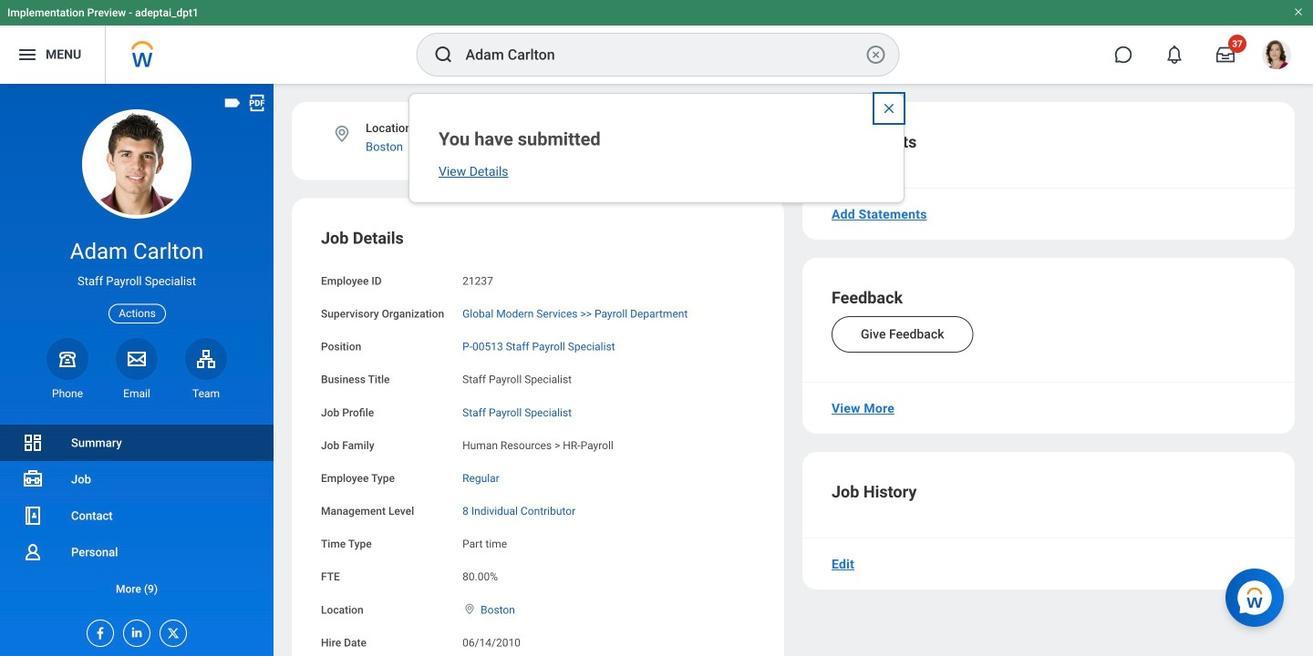 Task type: locate. For each thing, give the bounding box(es) containing it.
tag image
[[223, 93, 243, 113]]

phone adam carlton element
[[47, 387, 88, 401]]

mail image
[[126, 348, 148, 370]]

0 vertical spatial location image
[[332, 124, 352, 144]]

banner
[[0, 0, 1314, 84]]

location image
[[332, 124, 352, 144], [463, 603, 477, 616]]

group
[[321, 228, 755, 657]]

profile logan mcneil image
[[1263, 40, 1292, 73]]

navigation pane region
[[0, 84, 274, 657]]

dialog
[[409, 93, 905, 203]]

x circle image
[[865, 44, 887, 66]]

1 vertical spatial location image
[[463, 603, 477, 616]]

list
[[0, 425, 274, 608]]

1 horizontal spatial location image
[[463, 603, 477, 616]]

team adam carlton element
[[185, 387, 227, 401]]

phone image
[[55, 348, 80, 370]]

notifications large image
[[1166, 46, 1184, 64]]

view team image
[[195, 348, 217, 370]]

part time element
[[463, 535, 507, 551]]

Search Workday  search field
[[466, 35, 862, 75]]

summary image
[[22, 432, 44, 454]]

email adam carlton element
[[116, 387, 158, 401]]

close image
[[882, 101, 897, 116]]

facebook image
[[88, 621, 108, 641]]



Task type: vqa. For each thing, say whether or not it's contained in the screenshot.
North America element in the Short Term "group"
no



Task type: describe. For each thing, give the bounding box(es) containing it.
0 horizontal spatial location image
[[332, 124, 352, 144]]

contact image
[[22, 505, 44, 527]]

personal image
[[22, 542, 44, 564]]

x image
[[161, 621, 181, 641]]

inbox large image
[[1217, 46, 1235, 64]]

justify image
[[16, 44, 38, 66]]

view printable version (pdf) image
[[247, 93, 267, 113]]

linkedin image
[[124, 621, 144, 640]]

job image
[[22, 469, 44, 491]]

search image
[[433, 44, 455, 66]]

close environment banner image
[[1294, 6, 1305, 17]]



